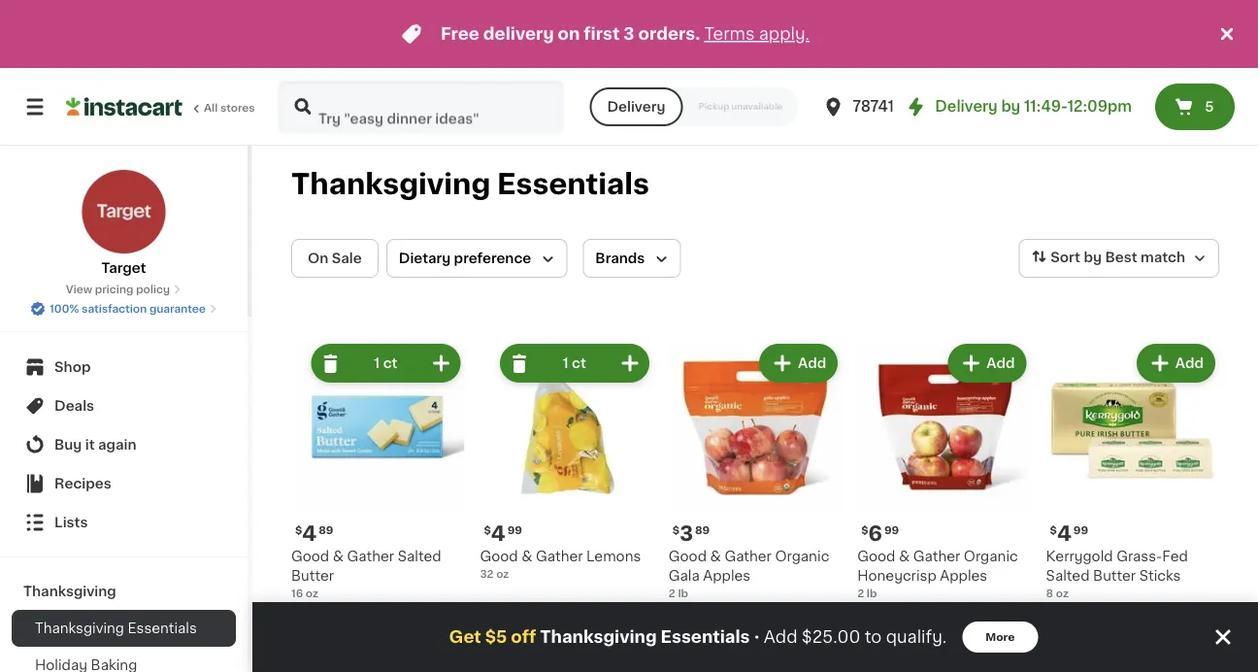 Task type: locate. For each thing, give the bounding box(es) containing it.
2 for 3
[[669, 588, 676, 598]]

ct left "increment quantity of good & gather salted butter" icon
[[383, 356, 398, 370]]

it
[[85, 438, 95, 452]]

$ 4 99 up kerrygold
[[1051, 523, 1089, 544]]

0 horizontal spatial organic
[[776, 549, 830, 563]]

$ 4 99 up '32'
[[484, 523, 523, 544]]

gather for gala
[[725, 549, 772, 563]]

butter inside the kerrygold grass-fed salted butter sticks 8 oz
[[1094, 569, 1137, 582]]

0 horizontal spatial ct
[[383, 356, 398, 370]]

1 horizontal spatial 1 ct
[[563, 356, 587, 370]]

organic up $25.00
[[776, 549, 830, 563]]

0 vertical spatial thanksgiving essentials
[[291, 170, 650, 198]]

0 horizontal spatial delivery
[[607, 100, 666, 114]]

1 right remove good & gather lemons icon
[[563, 356, 569, 370]]

1 horizontal spatial lb
[[867, 588, 878, 598]]

89 inside $ 3 89
[[696, 524, 710, 535]]

5 $ from the left
[[1051, 524, 1058, 535]]

0 horizontal spatial salted
[[398, 549, 442, 563]]

& inside good & gather organic honeycrisp apples 2 lb
[[899, 549, 910, 563]]

good & gather salted butter 16 oz
[[291, 549, 442, 598]]

89 up good & gather salted butter 16 oz
[[319, 524, 334, 535]]

2 gather from the left
[[536, 549, 583, 563]]

1 horizontal spatial 2
[[858, 588, 865, 598]]

2 horizontal spatial 4
[[1058, 523, 1072, 544]]

good down $ 4 89
[[291, 549, 329, 563]]

by left the 11:49-
[[1002, 100, 1021, 114]]

$ up "gala"
[[673, 524, 680, 535]]

3 right first
[[624, 26, 635, 42]]

essentials down thanksgiving 'link'
[[128, 622, 197, 635]]

thanksgiving up "dietary"
[[291, 170, 491, 198]]

3 up "gala"
[[680, 523, 694, 544]]

1 $ from the left
[[295, 524, 302, 535]]

& inside good & gather lemons 32 oz
[[522, 549, 533, 563]]

ct for lemons
[[572, 356, 587, 370]]

1 horizontal spatial 99
[[885, 524, 900, 535]]

good
[[291, 549, 329, 563], [480, 549, 518, 563], [669, 549, 707, 563], [858, 549, 896, 563]]

deals link
[[12, 387, 236, 425]]

3 $ from the left
[[673, 524, 680, 535]]

0 horizontal spatial 4
[[302, 523, 317, 544]]

1 horizontal spatial delivery
[[936, 100, 998, 114]]

by
[[1002, 100, 1021, 114], [1084, 251, 1102, 264]]

1 ct from the left
[[383, 356, 398, 370]]

apples
[[704, 569, 751, 582], [941, 569, 988, 582]]

delivery for delivery
[[607, 100, 666, 114]]

lb
[[678, 588, 689, 598], [867, 588, 878, 598]]

orders.
[[639, 26, 701, 42]]

1 horizontal spatial 1
[[563, 356, 569, 370]]

$25.00
[[802, 629, 861, 645]]

1 horizontal spatial $ 4 99
[[1051, 523, 1089, 544]]

1 lb from the left
[[678, 588, 689, 598]]

0 horizontal spatial 99
[[508, 524, 523, 535]]

view
[[66, 284, 92, 295]]

thanksgiving up thanksgiving essentials link
[[23, 585, 116, 598]]

product group containing 6
[[858, 340, 1031, 601]]

good up '32'
[[480, 549, 518, 563]]

lb for 6
[[867, 588, 878, 598]]

target
[[101, 261, 146, 275]]

1 horizontal spatial add button
[[950, 346, 1025, 381]]

$
[[295, 524, 302, 535], [484, 524, 491, 535], [673, 524, 680, 535], [862, 524, 869, 535], [1051, 524, 1058, 535]]

0 horizontal spatial by
[[1002, 100, 1021, 114]]

apples inside good & gather organic gala apples 2 lb
[[704, 569, 751, 582]]

0 horizontal spatial lb
[[678, 588, 689, 598]]

2 4 from the left
[[491, 523, 506, 544]]

terms
[[705, 26, 755, 42]]

good up "gala"
[[669, 549, 707, 563]]

3 add button from the left
[[1139, 346, 1214, 381]]

4 good from the left
[[858, 549, 896, 563]]

butter down grass- on the right of the page
[[1094, 569, 1137, 582]]

oz inside good & gather salted butter 16 oz
[[306, 588, 319, 598]]

salted
[[398, 549, 442, 563], [1047, 569, 1090, 582]]

add for 6
[[987, 356, 1016, 370]]

0 vertical spatial salted
[[398, 549, 442, 563]]

delivery down 'free delivery on first 3 orders. terms apply.'
[[607, 100, 666, 114]]

$ up "16"
[[295, 524, 302, 535]]

1 vertical spatial by
[[1084, 251, 1102, 264]]

oz right "16"
[[306, 588, 319, 598]]

4 gather from the left
[[914, 549, 961, 563]]

& up get $5 off thanksgiving essentials • add $25.00 to qualify.
[[711, 549, 722, 563]]

butter inside good & gather salted butter 16 oz
[[291, 569, 334, 582]]

2 organic from the left
[[964, 549, 1019, 563]]

apples right honeycrisp
[[941, 569, 988, 582]]

$ inside $ 3 89
[[673, 524, 680, 535]]

increment quantity of good & gather salted butter image
[[430, 352, 453, 375]]

99 right 6
[[885, 524, 900, 535]]

on sale button
[[291, 239, 379, 278]]

99
[[508, 524, 523, 535], [885, 524, 900, 535], [1074, 524, 1089, 535]]

thanksgiving essentials up dietary preference
[[291, 170, 650, 198]]

1 horizontal spatial salted
[[1047, 569, 1090, 582]]

on
[[308, 252, 329, 265]]

section
[[291, 647, 1220, 672]]

1 1 ct from the left
[[374, 356, 398, 370]]

0 horizontal spatial oz
[[306, 588, 319, 598]]

3 inside the limited time offer region
[[624, 26, 635, 42]]

2 apples from the left
[[941, 569, 988, 582]]

3 product group from the left
[[669, 340, 842, 601]]

99 up good & gather lemons 32 oz
[[508, 524, 523, 535]]

1 ct left increment quantity of good & gather lemons "image"
[[563, 356, 587, 370]]

gather for butter
[[347, 549, 394, 563]]

2 1 ct from the left
[[563, 356, 587, 370]]

1 horizontal spatial apples
[[941, 569, 988, 582]]

1 horizontal spatial 4
[[491, 523, 506, 544]]

gather inside good & gather salted butter 16 oz
[[347, 549, 394, 563]]

2 ct from the left
[[572, 356, 587, 370]]

2 lb from the left
[[867, 588, 878, 598]]

1 good from the left
[[291, 549, 329, 563]]

1 $ 4 99 from the left
[[484, 523, 523, 544]]

honeycrisp
[[858, 569, 937, 582]]

2 down honeycrisp
[[858, 588, 865, 598]]

lb inside good & gather organic honeycrisp apples 2 lb
[[867, 588, 878, 598]]

gather
[[347, 549, 394, 563], [536, 549, 583, 563], [725, 549, 772, 563], [914, 549, 961, 563]]

0 horizontal spatial 3
[[624, 26, 635, 42]]

on
[[558, 26, 580, 42]]

increment quantity of good & gather lemons image
[[619, 352, 642, 375]]

89
[[319, 524, 334, 535], [696, 524, 710, 535]]

treatment tracker modal dialog
[[253, 602, 1259, 672]]

4 product group from the left
[[858, 340, 1031, 601]]

guarantee
[[150, 304, 206, 314]]

$ inside $ 6 99
[[862, 524, 869, 535]]

1 apples from the left
[[704, 569, 751, 582]]

2 horizontal spatial essentials
[[661, 629, 750, 645]]

1 gather from the left
[[347, 549, 394, 563]]

free delivery on first 3 orders. terms apply.
[[441, 26, 810, 42]]

salted inside the kerrygold grass-fed salted butter sticks 8 oz
[[1047, 569, 1090, 582]]

delivery for delivery by 11:49-12:09pm
[[936, 100, 998, 114]]

$5
[[485, 629, 507, 645]]

& inside good & gather organic gala apples 2 lb
[[711, 549, 722, 563]]

$ up kerrygold
[[1051, 524, 1058, 535]]

lb down "gala"
[[678, 588, 689, 598]]

deals
[[54, 399, 94, 413]]

3 & from the left
[[711, 549, 722, 563]]

None search field
[[278, 80, 565, 134]]

& inside good & gather salted butter 16 oz
[[333, 549, 344, 563]]

match
[[1141, 251, 1186, 264]]

1 butter from the left
[[291, 569, 334, 582]]

delivery
[[484, 26, 554, 42]]

2 1 from the left
[[563, 356, 569, 370]]

gather inside good & gather organic honeycrisp apples 2 lb
[[914, 549, 961, 563]]

& for butter
[[333, 549, 344, 563]]

0 horizontal spatial butter
[[291, 569, 334, 582]]

1 horizontal spatial 3
[[680, 523, 694, 544]]

99 up kerrygold
[[1074, 524, 1089, 535]]

brands
[[596, 252, 645, 265]]

gather inside good & gather lemons 32 oz
[[536, 549, 583, 563]]

0 horizontal spatial 89
[[319, 524, 334, 535]]

add button
[[762, 346, 837, 381], [950, 346, 1025, 381], [1139, 346, 1214, 381]]

salted inside good & gather salted butter 16 oz
[[398, 549, 442, 563]]

1 organic from the left
[[776, 549, 830, 563]]

good inside good & gather lemons 32 oz
[[480, 549, 518, 563]]

0 horizontal spatial 2
[[669, 588, 676, 598]]

1 1 from the left
[[374, 356, 380, 370]]

first
[[584, 26, 620, 42]]

4 for good & gather lemons
[[491, 523, 506, 544]]

$ up honeycrisp
[[862, 524, 869, 535]]

3 good from the left
[[669, 549, 707, 563]]

0 horizontal spatial 1
[[374, 356, 380, 370]]

2 good from the left
[[480, 549, 518, 563]]

2 for 6
[[858, 588, 865, 598]]

4
[[302, 523, 317, 544], [491, 523, 506, 544], [1058, 523, 1072, 544]]

99 inside $ 6 99
[[885, 524, 900, 535]]

target logo image
[[81, 169, 167, 255]]

terms apply. link
[[705, 26, 810, 42]]

3 gather from the left
[[725, 549, 772, 563]]

view pricing policy
[[66, 284, 170, 295]]

2 inside good & gather organic honeycrisp apples 2 lb
[[858, 588, 865, 598]]

1
[[374, 356, 380, 370], [563, 356, 569, 370]]

thanksgiving essentials down thanksgiving 'link'
[[35, 622, 197, 635]]

2 down "gala"
[[669, 588, 676, 598]]

good inside good & gather salted butter 16 oz
[[291, 549, 329, 563]]

good down 6
[[858, 549, 896, 563]]

1 99 from the left
[[508, 524, 523, 535]]

0 horizontal spatial 1 ct
[[374, 356, 398, 370]]

add
[[798, 356, 827, 370], [987, 356, 1016, 370], [1176, 356, 1205, 370], [764, 629, 798, 645]]

4 for kerrygold grass-fed salted butter sticks
[[1058, 523, 1072, 544]]

& up honeycrisp
[[899, 549, 910, 563]]

& up 'off'
[[522, 549, 533, 563]]

sort by
[[1051, 251, 1102, 264]]

essentials up brands
[[497, 170, 650, 198]]

2 horizontal spatial 99
[[1074, 524, 1089, 535]]

1 horizontal spatial by
[[1084, 251, 1102, 264]]

100%
[[50, 304, 79, 314]]

by inside field
[[1084, 251, 1102, 264]]

dietary
[[399, 252, 451, 265]]

oz inside the kerrygold grass-fed salted butter sticks 8 oz
[[1057, 588, 1069, 598]]

delivery left the 11:49-
[[936, 100, 998, 114]]

essentials inside treatment tracker modal dialog
[[661, 629, 750, 645]]

78741 button
[[822, 80, 939, 134]]

limited time offer region
[[0, 0, 1216, 68]]

3 99 from the left
[[1074, 524, 1089, 535]]

dietary preference
[[399, 252, 532, 265]]

1 product group from the left
[[291, 340, 465, 601]]

1 89 from the left
[[319, 524, 334, 535]]

1 & from the left
[[333, 549, 344, 563]]

3
[[624, 26, 635, 42], [680, 523, 694, 544]]

2 $ 4 99 from the left
[[1051, 523, 1089, 544]]

delivery inside button
[[607, 100, 666, 114]]

0 horizontal spatial essentials
[[128, 622, 197, 635]]

& down $ 4 89
[[333, 549, 344, 563]]

apples for 3
[[704, 569, 751, 582]]

0 vertical spatial 3
[[624, 26, 635, 42]]

by right the sort at the right of page
[[1084, 251, 1102, 264]]

1 vertical spatial 3
[[680, 523, 694, 544]]

2 inside good & gather organic gala apples 2 lb
[[669, 588, 676, 598]]

butter for good
[[291, 569, 334, 582]]

delivery
[[936, 100, 998, 114], [607, 100, 666, 114]]

thanksgiving inside treatment tracker modal dialog
[[540, 629, 657, 645]]

gather for 32
[[536, 549, 583, 563]]

recipes link
[[12, 464, 236, 503]]

&
[[333, 549, 344, 563], [522, 549, 533, 563], [711, 549, 722, 563], [899, 549, 910, 563]]

oz right '32'
[[497, 568, 509, 579]]

shop
[[54, 360, 91, 374]]

get
[[449, 629, 482, 645]]

1 ct
[[374, 356, 398, 370], [563, 356, 587, 370]]

1 horizontal spatial 89
[[696, 524, 710, 535]]

add for 3
[[798, 356, 827, 370]]

add for 4
[[1176, 356, 1205, 370]]

89 up "gala"
[[696, 524, 710, 535]]

organic inside good & gather organic gala apples 2 lb
[[776, 549, 830, 563]]

2 99 from the left
[[885, 524, 900, 535]]

apply.
[[759, 26, 810, 42]]

$ up '32'
[[484, 524, 491, 535]]

& for honeycrisp
[[899, 549, 910, 563]]

$ inside $ 4 89
[[295, 524, 302, 535]]

1 add button from the left
[[762, 346, 837, 381]]

kerrygold
[[1047, 549, 1114, 563]]

0 horizontal spatial apples
[[704, 569, 751, 582]]

1 horizontal spatial thanksgiving essentials
[[291, 170, 650, 198]]

section inside thanksgiving essentials main content
[[291, 647, 1220, 672]]

salted for good & gather salted butter
[[398, 549, 442, 563]]

1 horizontal spatial butter
[[1094, 569, 1137, 582]]

2 add button from the left
[[950, 346, 1025, 381]]

essentials left •
[[661, 629, 750, 645]]

organic inside good & gather organic honeycrisp apples 2 lb
[[964, 549, 1019, 563]]

organic up more button
[[964, 549, 1019, 563]]

1 right the remove good & gather salted butter image
[[374, 356, 380, 370]]

100% satisfaction guarantee button
[[30, 297, 217, 317]]

more
[[986, 632, 1015, 643]]

$ 3 89
[[673, 523, 710, 544]]

1 horizontal spatial oz
[[497, 568, 509, 579]]

thanksgiving right 'off'
[[540, 629, 657, 645]]

thanksgiving
[[291, 170, 491, 198], [23, 585, 116, 598], [35, 622, 124, 635], [540, 629, 657, 645]]

1 vertical spatial thanksgiving essentials
[[35, 622, 197, 635]]

good inside good & gather organic honeycrisp apples 2 lb
[[858, 549, 896, 563]]

89 inside $ 4 89
[[319, 524, 334, 535]]

butter up "16"
[[291, 569, 334, 582]]

89 for 3
[[696, 524, 710, 535]]

1 vertical spatial salted
[[1047, 569, 1090, 582]]

more button
[[963, 622, 1039, 653]]

4 up kerrygold
[[1058, 523, 1072, 544]]

good inside good & gather organic gala apples 2 lb
[[669, 549, 707, 563]]

good for honeycrisp
[[858, 549, 896, 563]]

2 & from the left
[[522, 549, 533, 563]]

lb for 3
[[678, 588, 689, 598]]

1 horizontal spatial ct
[[572, 356, 587, 370]]

1 2 from the left
[[669, 588, 676, 598]]

4 up "16"
[[302, 523, 317, 544]]

gather inside good & gather organic gala apples 2 lb
[[725, 549, 772, 563]]

on sale
[[308, 252, 362, 265]]

2 $ from the left
[[484, 524, 491, 535]]

3 4 from the left
[[1058, 523, 1072, 544]]

4 up '32'
[[491, 523, 506, 544]]

$ for good & gather organic honeycrisp apples
[[862, 524, 869, 535]]

1 horizontal spatial organic
[[964, 549, 1019, 563]]

product group containing 3
[[669, 340, 842, 601]]

1 4 from the left
[[302, 523, 317, 544]]

lb down honeycrisp
[[867, 588, 878, 598]]

kerrygold grass-fed salted butter sticks 8 oz
[[1047, 549, 1189, 598]]

2 horizontal spatial oz
[[1057, 588, 1069, 598]]

oz right '8'
[[1057, 588, 1069, 598]]

apples inside good & gather organic honeycrisp apples 2 lb
[[941, 569, 988, 582]]

grass-
[[1117, 549, 1163, 563]]

4 & from the left
[[899, 549, 910, 563]]

lists
[[54, 516, 88, 529]]

ct left increment quantity of good & gather lemons "image"
[[572, 356, 587, 370]]

1 ct right the remove good & gather salted butter image
[[374, 356, 398, 370]]

0 horizontal spatial add button
[[762, 346, 837, 381]]

4 $ from the left
[[862, 524, 869, 535]]

apples right "gala"
[[704, 569, 751, 582]]

2 butter from the left
[[1094, 569, 1137, 582]]

2 horizontal spatial add button
[[1139, 346, 1214, 381]]

2 89 from the left
[[696, 524, 710, 535]]

butter
[[291, 569, 334, 582], [1094, 569, 1137, 582]]

0 vertical spatial by
[[1002, 100, 1021, 114]]

essentials
[[497, 170, 650, 198], [128, 622, 197, 635], [661, 629, 750, 645]]

product group
[[291, 340, 465, 601], [480, 340, 654, 581], [669, 340, 842, 601], [858, 340, 1031, 601], [1047, 340, 1220, 601]]

0 horizontal spatial $ 4 99
[[484, 523, 523, 544]]

$ 6 99
[[862, 523, 900, 544]]

lb inside good & gather organic gala apples 2 lb
[[678, 588, 689, 598]]

instacart logo image
[[66, 95, 183, 119]]

2 2 from the left
[[858, 588, 865, 598]]

thanksgiving essentials inside main content
[[291, 170, 650, 198]]



Task type: describe. For each thing, give the bounding box(es) containing it.
organic for 6
[[964, 549, 1019, 563]]

all stores link
[[66, 80, 256, 134]]

1 horizontal spatial essentials
[[497, 170, 650, 198]]

good for 32
[[480, 549, 518, 563]]

best match
[[1106, 251, 1186, 264]]

buy it again link
[[12, 425, 236, 464]]

99 for good & gather organic honeycrisp apples
[[885, 524, 900, 535]]

stores
[[220, 102, 255, 113]]

lists link
[[12, 503, 236, 542]]

butter for kerrygold
[[1094, 569, 1137, 582]]

3 inside the product group
[[680, 523, 694, 544]]

all stores
[[204, 102, 255, 113]]

good & gather organic gala apples 2 lb
[[669, 549, 830, 598]]

$ for good & gather organic gala apples
[[673, 524, 680, 535]]

free
[[441, 26, 480, 42]]

by for sort
[[1084, 251, 1102, 264]]

satisfaction
[[82, 304, 147, 314]]

salted for kerrygold grass-fed salted butter sticks
[[1047, 569, 1090, 582]]

78741
[[853, 100, 895, 114]]

again
[[98, 438, 137, 452]]

buy
[[54, 438, 82, 452]]

12:09pm
[[1068, 100, 1133, 114]]

preference
[[454, 252, 532, 265]]

good & gather lemons 32 oz
[[480, 549, 641, 579]]

remove good & gather lemons image
[[508, 352, 531, 375]]

get $5 off thanksgiving essentials • add $25.00 to qualify.
[[449, 629, 947, 645]]

oz inside good & gather lemons 32 oz
[[497, 568, 509, 579]]

recipes
[[54, 477, 111, 491]]

brands button
[[583, 239, 681, 278]]

1 for lemons
[[563, 356, 569, 370]]

sale
[[332, 252, 362, 265]]

Search field
[[280, 82, 563, 132]]

8
[[1047, 588, 1054, 598]]

dietary preference button
[[386, 239, 568, 278]]

add inside treatment tracker modal dialog
[[764, 629, 798, 645]]

& for gala
[[711, 549, 722, 563]]

view pricing policy link
[[66, 282, 182, 297]]

qualify.
[[887, 629, 947, 645]]

$ 4 89
[[295, 523, 334, 544]]

add button for 3
[[762, 346, 837, 381]]

delivery by 11:49-12:09pm
[[936, 100, 1133, 114]]

add button for 6
[[950, 346, 1025, 381]]

add button for 4
[[1139, 346, 1214, 381]]

essentials inside thanksgiving essentials link
[[128, 622, 197, 635]]

fed
[[1163, 549, 1189, 563]]

32
[[480, 568, 494, 579]]

thanksgiving essentials link
[[12, 610, 236, 647]]

to
[[865, 629, 882, 645]]

lemons
[[587, 549, 641, 563]]

by for delivery
[[1002, 100, 1021, 114]]

thanksgiving essentials main content
[[253, 146, 1259, 672]]

sticks
[[1140, 569, 1182, 582]]

good for butter
[[291, 549, 329, 563]]

thanksgiving down thanksgiving 'link'
[[35, 622, 124, 635]]

11:49-
[[1025, 100, 1068, 114]]

delivery button
[[590, 87, 683, 126]]

all
[[204, 102, 218, 113]]

$ 4 99 for good
[[484, 523, 523, 544]]

ct for salted
[[383, 356, 398, 370]]

99 for kerrygold grass-fed salted butter sticks
[[1074, 524, 1089, 535]]

good for gala
[[669, 549, 707, 563]]

$ for kerrygold grass-fed salted butter sticks
[[1051, 524, 1058, 535]]

$ for good & gather lemons
[[484, 524, 491, 535]]

100% satisfaction guarantee
[[50, 304, 206, 314]]

remove good & gather salted butter image
[[319, 352, 342, 375]]

0 horizontal spatial thanksgiving essentials
[[35, 622, 197, 635]]

1 for salted
[[374, 356, 380, 370]]

buy it again
[[54, 438, 137, 452]]

& for 32
[[522, 549, 533, 563]]

4 for good & gather salted butter
[[302, 523, 317, 544]]

gala
[[669, 569, 700, 582]]

thanksgiving inside 'link'
[[23, 585, 116, 598]]

target link
[[81, 169, 167, 278]]

5
[[1206, 100, 1215, 114]]

delivery by 11:49-12:09pm link
[[905, 95, 1133, 119]]

$ for good & gather salted butter
[[295, 524, 302, 535]]

thanksgiving link
[[12, 573, 236, 610]]

2 product group from the left
[[480, 340, 654, 581]]

16
[[291, 588, 303, 598]]

service type group
[[590, 87, 799, 126]]

Best match Sort by field
[[1019, 239, 1220, 278]]

policy
[[136, 284, 170, 295]]

organic for 3
[[776, 549, 830, 563]]

good & gather organic honeycrisp apples 2 lb
[[858, 549, 1019, 598]]

1 ct for lemons
[[563, 356, 587, 370]]

off
[[511, 629, 536, 645]]

sort
[[1051, 251, 1081, 264]]

best
[[1106, 251, 1138, 264]]

•
[[754, 629, 760, 645]]

gather for honeycrisp
[[914, 549, 961, 563]]

apples for 6
[[941, 569, 988, 582]]

pricing
[[95, 284, 133, 295]]

5 button
[[1156, 84, 1236, 130]]

89 for 4
[[319, 524, 334, 535]]

99 for good & gather lemons
[[508, 524, 523, 535]]

$ 4 99 for kerrygold
[[1051, 523, 1089, 544]]

6
[[869, 523, 883, 544]]

1 ct for salted
[[374, 356, 398, 370]]

shop link
[[12, 348, 236, 387]]

5 product group from the left
[[1047, 340, 1220, 601]]



Task type: vqa. For each thing, say whether or not it's contained in the screenshot.
1 ct for Salted
yes



